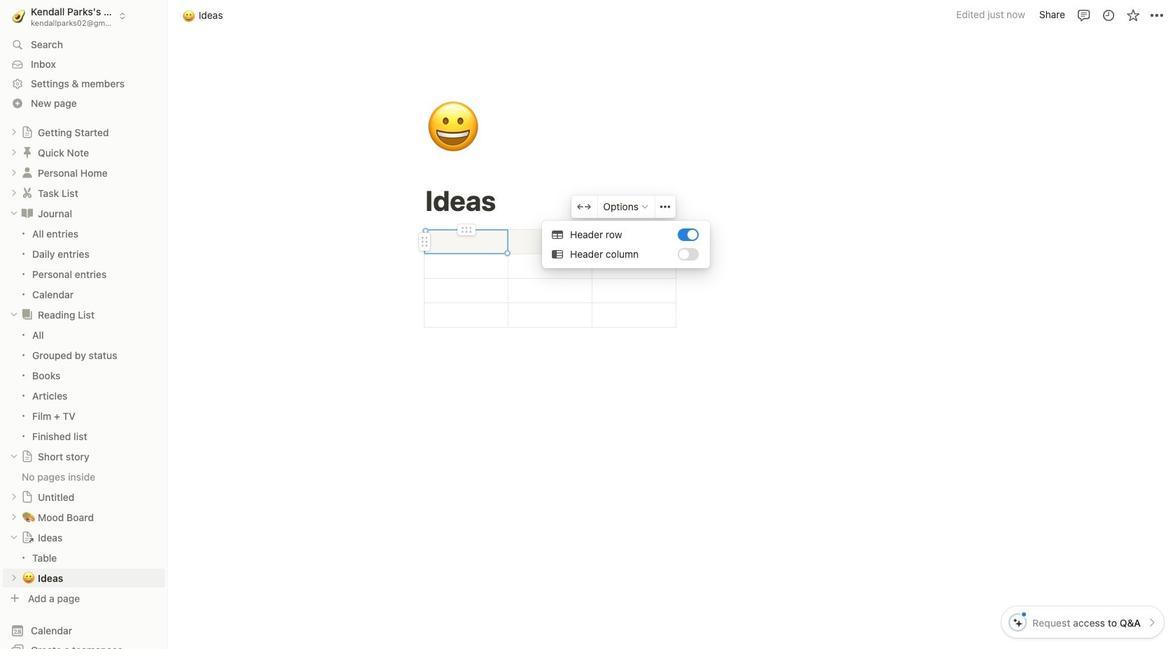 Task type: describe. For each thing, give the bounding box(es) containing it.
comments image
[[1077, 8, 1091, 22]]

😀 image
[[426, 92, 481, 164]]

updates image
[[1101, 8, 1115, 22]]



Task type: locate. For each thing, give the bounding box(es) containing it.
1 vertical spatial group
[[0, 325, 168, 447]]

favorite image
[[1126, 8, 1140, 22]]

1 group from the top
[[0, 224, 168, 305]]

0 vertical spatial group
[[0, 224, 168, 305]]

change page icon image
[[20, 206, 34, 220], [20, 308, 34, 322], [21, 451, 34, 463], [21, 532, 34, 544]]

group
[[0, 224, 168, 305], [0, 325, 168, 447]]

2 group from the top
[[0, 325, 168, 447]]

🥑 image
[[12, 7, 25, 25]]

😀 image
[[183, 7, 195, 23]]



Task type: vqa. For each thing, say whether or not it's contained in the screenshot.
'T' icon
no



